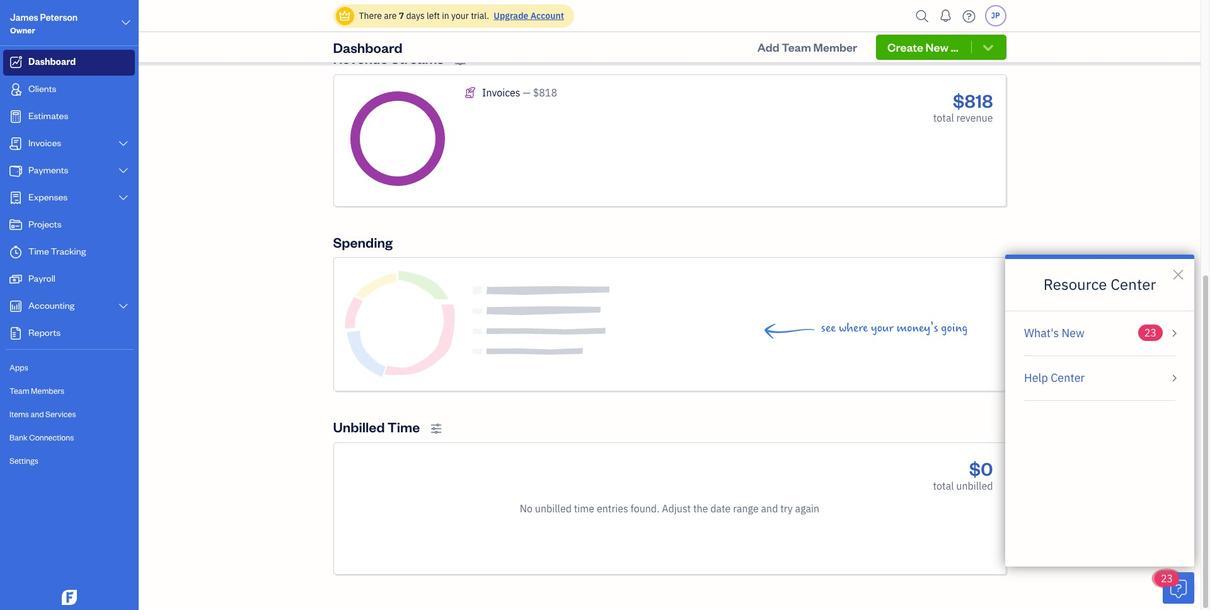 Task type: vqa. For each thing, say whether or not it's contained in the screenshot.
the left center
yes



Task type: describe. For each thing, give the bounding box(es) containing it.
entries
[[597, 503, 629, 515]]

unbilled
[[333, 418, 385, 436]]

time tracking link
[[3, 240, 135, 265]]

what's
[[1025, 326, 1060, 340]]

and inside main element
[[31, 409, 44, 419]]

unbilled time
[[333, 418, 420, 436]]

$0 total unbilled
[[934, 457, 993, 493]]

create
[[888, 40, 924, 54]]

total for $818
[[934, 112, 954, 124]]

items and services link
[[3, 404, 135, 426]]

expenses link
[[3, 185, 135, 211]]

center for help center
[[1051, 371, 1085, 385]]

revenue streams
[[333, 49, 444, 67]]

0 horizontal spatial $818
[[533, 86, 557, 99]]

estimate image
[[8, 110, 23, 123]]

expense image
[[8, 192, 23, 204]]

peterson
[[40, 11, 78, 23]]

try
[[781, 503, 793, 515]]

estimates link
[[3, 104, 135, 130]]

james peterson owner
[[10, 11, 78, 35]]

dashboard link
[[3, 50, 135, 76]]

chart image
[[8, 300, 23, 313]]

there are 7 days left in your trial. upgrade account
[[359, 10, 564, 21]]

connections
[[29, 433, 74, 443]]

chevron large down image for invoices
[[118, 139, 129, 149]]

in
[[442, 10, 449, 21]]

0 vertical spatial your
[[451, 10, 469, 21]]

clients
[[28, 83, 56, 95]]

revenue streams filters image
[[455, 55, 466, 66]]

create new … button
[[876, 35, 1007, 60]]

invoices for invoices — $818
[[482, 86, 521, 99]]

see
[[821, 321, 836, 335]]

$818 total revenue
[[934, 88, 993, 124]]

7
[[399, 10, 404, 21]]

no unbilled time entries found. adjust the date range and try again
[[520, 503, 820, 515]]

help
[[1025, 371, 1049, 385]]

chevron large down image
[[118, 301, 129, 311]]

owner
[[10, 25, 35, 35]]

money's
[[897, 321, 939, 335]]

jp
[[991, 11, 1000, 20]]

revenue
[[957, 112, 993, 124]]

time inside main element
[[28, 245, 49, 257]]

1 vertical spatial and
[[761, 503, 778, 515]]

payroll
[[28, 272, 55, 284]]

going
[[942, 321, 968, 335]]

help center
[[1025, 371, 1085, 385]]

time
[[574, 503, 595, 515]]

payments link
[[3, 158, 135, 184]]

team members
[[9, 386, 64, 396]]

—
[[523, 86, 531, 99]]

client image
[[8, 83, 23, 96]]

member
[[814, 40, 858, 54]]

jp button
[[985, 5, 1007, 26]]

services
[[45, 409, 76, 419]]

dashboard inside main element
[[28, 55, 76, 67]]

projects link
[[3, 212, 135, 238]]

resource center badge image
[[1163, 573, 1195, 604]]

invoices link
[[3, 131, 135, 157]]

apps link
[[3, 357, 135, 379]]

james
[[10, 11, 38, 23]]

what's new
[[1025, 326, 1085, 340]]

account
[[531, 10, 564, 21]]

items and services
[[9, 409, 76, 419]]

tracking
[[51, 245, 86, 257]]

new for create
[[926, 40, 949, 54]]

accounting
[[28, 300, 75, 311]]

total for $0
[[934, 480, 954, 493]]

invoices for invoices
[[28, 137, 61, 149]]

chevron large down image for payments
[[118, 166, 129, 176]]

team members link
[[3, 380, 135, 402]]

1 vertical spatial your
[[871, 321, 894, 335]]

are
[[384, 10, 397, 21]]

members
[[31, 386, 64, 396]]



Task type: locate. For each thing, give the bounding box(es) containing it.
money image
[[8, 273, 23, 286]]

chevron large down image for expenses
[[118, 193, 129, 203]]

…
[[951, 40, 959, 54]]

0 horizontal spatial time
[[28, 245, 49, 257]]

invoice image
[[8, 137, 23, 150]]

1 horizontal spatial unbilled
[[957, 480, 993, 493]]

left
[[427, 10, 440, 21]]

new for what's
[[1062, 326, 1085, 340]]

total inside $0 total unbilled
[[934, 480, 954, 493]]

total
[[934, 112, 954, 124], [934, 480, 954, 493]]

unbilled inside $0 total unbilled
[[957, 480, 993, 493]]

invoices down estimates
[[28, 137, 61, 149]]

invoices
[[482, 86, 521, 99], [28, 137, 61, 149]]

1 vertical spatial center
[[1051, 371, 1085, 385]]

1 horizontal spatial invoices
[[482, 86, 521, 99]]

streams
[[391, 49, 444, 67]]

total inside $818 total revenue
[[934, 112, 954, 124]]

0 horizontal spatial and
[[31, 409, 44, 419]]

spending
[[333, 233, 393, 251]]

projects
[[28, 218, 62, 230]]

time right timer icon
[[28, 245, 49, 257]]

resource
[[1044, 274, 1108, 294]]

time left 'unbilled time filters' image
[[388, 418, 420, 436]]

chevrondown image
[[981, 41, 996, 54]]

1 horizontal spatial center
[[1111, 274, 1157, 294]]

upgrade account link
[[491, 10, 564, 21]]

and
[[31, 409, 44, 419], [761, 503, 778, 515]]

$818 right —
[[533, 86, 557, 99]]

reports
[[28, 327, 61, 339]]

dashboard down there
[[333, 38, 403, 56]]

payroll link
[[3, 267, 135, 293]]

team right add
[[782, 40, 811, 54]]

payment image
[[8, 165, 23, 177]]

$818 down chevrondown icon
[[953, 88, 993, 112]]

apps
[[9, 363, 28, 373]]

0 horizontal spatial your
[[451, 10, 469, 21]]

clients link
[[3, 77, 135, 103]]

dashboard image
[[8, 56, 23, 69]]

dashboard
[[333, 38, 403, 56], [28, 55, 76, 67]]

and right items
[[31, 409, 44, 419]]

0 horizontal spatial unbilled
[[535, 503, 572, 515]]

unbilled time filters image
[[431, 423, 442, 435]]

new right what's
[[1062, 326, 1085, 340]]

1 horizontal spatial time
[[388, 418, 420, 436]]

where
[[839, 321, 869, 335]]

invoices left —
[[482, 86, 521, 99]]

center
[[1111, 274, 1157, 294], [1051, 371, 1085, 385]]

0 horizontal spatial dashboard
[[28, 55, 76, 67]]

your right in
[[451, 10, 469, 21]]

1 vertical spatial invoices
[[28, 137, 61, 149]]

0 vertical spatial center
[[1111, 274, 1157, 294]]

add team member button
[[746, 35, 869, 60]]

main element
[[0, 0, 170, 610]]

revenue
[[333, 49, 388, 67]]

report image
[[8, 327, 23, 340]]

date
[[711, 503, 731, 515]]

1 horizontal spatial team
[[782, 40, 811, 54]]

×
[[1172, 261, 1185, 284]]

and left the try
[[761, 503, 778, 515]]

unbilled
[[957, 480, 993, 493], [535, 503, 572, 515]]

center left ×
[[1111, 274, 1157, 294]]

0 vertical spatial time
[[28, 245, 49, 257]]

1 horizontal spatial and
[[761, 503, 778, 515]]

time
[[28, 245, 49, 257], [388, 418, 420, 436]]

team
[[782, 40, 811, 54], [9, 386, 29, 396]]

total left the $0
[[934, 480, 954, 493]]

items
[[9, 409, 29, 419]]

no
[[520, 503, 533, 515]]

add
[[758, 40, 780, 54]]

0 vertical spatial and
[[31, 409, 44, 419]]

go to help image
[[959, 7, 980, 26]]

total left revenue
[[934, 112, 954, 124]]

chevron large down image
[[120, 15, 132, 30], [118, 139, 129, 149], [118, 166, 129, 176], [118, 193, 129, 203]]

notifications image
[[936, 3, 956, 28]]

again
[[795, 503, 820, 515]]

range
[[733, 503, 759, 515]]

project image
[[8, 219, 23, 231]]

invoices inside main element
[[28, 137, 61, 149]]

add team member
[[758, 40, 858, 54]]

timer image
[[8, 246, 23, 259]]

team inside button
[[782, 40, 811, 54]]

0 horizontal spatial team
[[9, 386, 29, 396]]

1 vertical spatial team
[[9, 386, 29, 396]]

center right help
[[1051, 371, 1085, 385]]

center for resource center
[[1111, 274, 1157, 294]]

your right where
[[871, 321, 894, 335]]

1 horizontal spatial your
[[871, 321, 894, 335]]

team up items
[[9, 386, 29, 396]]

invoices — $818
[[482, 86, 557, 99]]

new inside create new … dropdown button
[[926, 40, 949, 54]]

$818 inside $818 total revenue
[[953, 88, 993, 112]]

payments
[[28, 164, 68, 176]]

bank
[[9, 433, 28, 443]]

chevron large down image inside expenses link
[[118, 193, 129, 203]]

days
[[406, 10, 425, 21]]

0 vertical spatial unbilled
[[957, 480, 993, 493]]

bank connections
[[9, 433, 74, 443]]

team inside main element
[[9, 386, 29, 396]]

dashboard up clients
[[28, 55, 76, 67]]

create new …
[[888, 40, 959, 54]]

see where your money's going
[[821, 321, 968, 335]]

0 vertical spatial invoices
[[482, 86, 521, 99]]

settings
[[9, 456, 38, 466]]

accounting link
[[3, 294, 135, 320]]

new
[[926, 40, 949, 54], [1062, 326, 1085, 340]]

0 horizontal spatial new
[[926, 40, 949, 54]]

your
[[451, 10, 469, 21], [871, 321, 894, 335]]

1 vertical spatial time
[[388, 418, 420, 436]]

upgrade
[[494, 10, 529, 21]]

there
[[359, 10, 382, 21]]

expenses
[[28, 191, 68, 203]]

new left …
[[926, 40, 949, 54]]

estimates
[[28, 110, 68, 122]]

1 vertical spatial total
[[934, 480, 954, 493]]

23 button
[[1155, 571, 1195, 604]]

0 vertical spatial new
[[926, 40, 949, 54]]

chevron large down image inside invoices link
[[118, 139, 129, 149]]

found.
[[631, 503, 660, 515]]

the
[[694, 503, 708, 515]]

0 vertical spatial total
[[934, 112, 954, 124]]

$0
[[970, 457, 993, 481]]

resource center
[[1044, 274, 1157, 294]]

2 total from the top
[[934, 480, 954, 493]]

1 horizontal spatial dashboard
[[333, 38, 403, 56]]

trial.
[[471, 10, 489, 21]]

0 horizontal spatial center
[[1051, 371, 1085, 385]]

1 vertical spatial unbilled
[[535, 503, 572, 515]]

1 total from the top
[[934, 112, 954, 124]]

reports link
[[3, 321, 135, 347]]

new inside 'what's new' link
[[1062, 326, 1085, 340]]

freshbooks image
[[59, 590, 79, 605]]

1 horizontal spatial new
[[1062, 326, 1085, 340]]

what's new link
[[1025, 324, 1181, 341]]

bank connections link
[[3, 427, 135, 449]]

crown image
[[338, 9, 352, 22]]

time tracking
[[28, 245, 86, 257]]

× button
[[1172, 261, 1185, 284]]

0 horizontal spatial invoices
[[28, 137, 61, 149]]

1 horizontal spatial $818
[[953, 88, 993, 112]]

search image
[[913, 7, 933, 26]]

adjust
[[662, 503, 691, 515]]

1 vertical spatial new
[[1062, 326, 1085, 340]]

0 vertical spatial team
[[782, 40, 811, 54]]

settings link
[[3, 450, 135, 472]]

23
[[1161, 573, 1174, 585]]

help center link
[[1025, 371, 1181, 385]]



